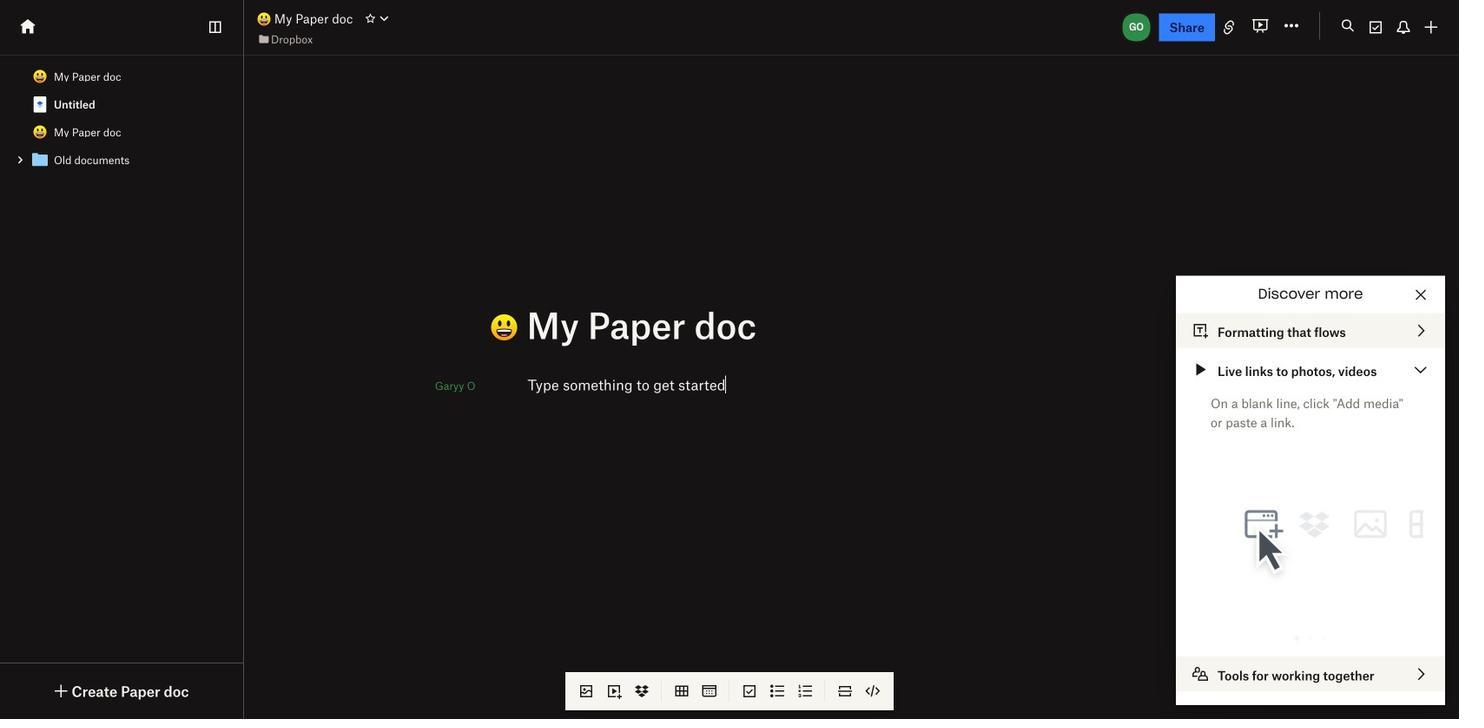 Task type: vqa. For each thing, say whether or not it's contained in the screenshot.
the middle added
no



Task type: locate. For each thing, give the bounding box(es) containing it.
heading
[[490, 303, 1175, 347]]

0 vertical spatial grinning face with big eyes image
[[257, 12, 271, 26]]

0 horizontal spatial grinning face with big eyes image
[[33, 125, 47, 139]]

template content image down grinning face with big eyes image
[[30, 94, 50, 115]]

1 vertical spatial grinning face with big eyes image
[[33, 125, 47, 139]]

0 vertical spatial template content image
[[30, 94, 50, 115]]

/ contents list
[[0, 63, 243, 174]]

expand folder image
[[14, 154, 26, 166]]

1 horizontal spatial grinning face with big eyes image
[[257, 12, 271, 26]]

template content image
[[30, 94, 50, 115], [30, 149, 50, 170]]

carousel card 2 image
[[1304, 631, 1318, 645]]

template content image right 'expand folder' image
[[30, 149, 50, 170]]

1 vertical spatial template content image
[[30, 149, 50, 170]]

grinning face with big eyes image inside / contents list
[[33, 125, 47, 139]]

grinning face with big eyes image
[[33, 69, 47, 83]]

grinning face with big eyes image
[[257, 12, 271, 26], [33, 125, 47, 139]]



Task type: describe. For each thing, give the bounding box(es) containing it.
1 template content image from the top
[[30, 94, 50, 115]]

2 template content image from the top
[[30, 149, 50, 170]]



